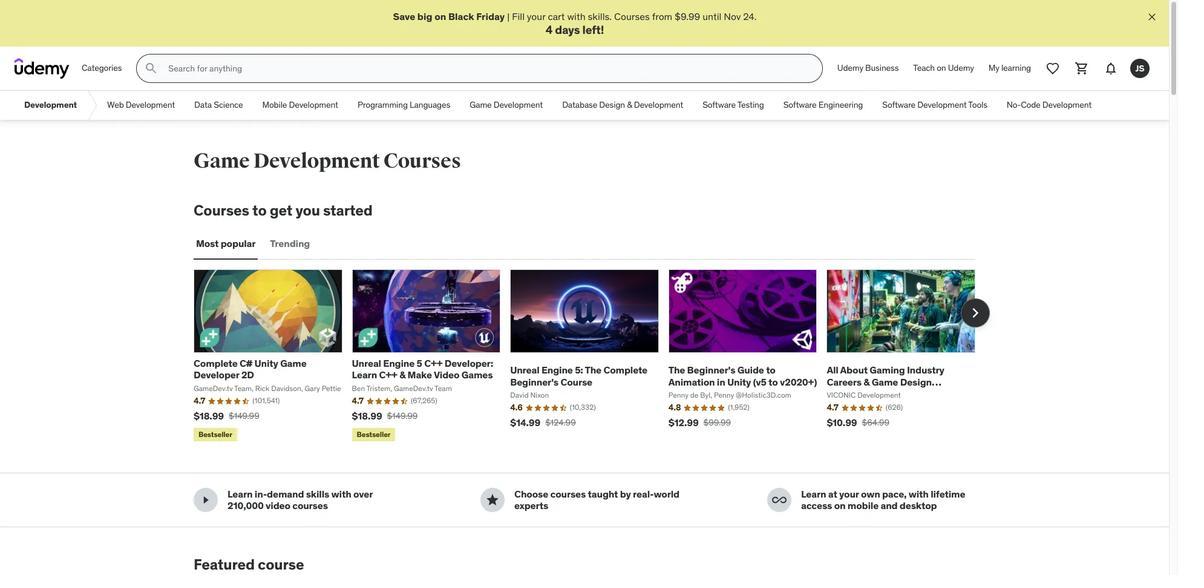 Task type: locate. For each thing, give the bounding box(es) containing it.
complete c# unity game developer 2d link
[[194, 357, 307, 381]]

0 horizontal spatial complete
[[194, 357, 238, 369]]

lifetime
[[931, 488, 966, 500]]

0 horizontal spatial design
[[600, 100, 625, 110]]

on right teach
[[937, 63, 947, 73]]

engineering
[[819, 100, 864, 110]]

0 horizontal spatial learn
[[228, 488, 253, 500]]

udemy image
[[15, 58, 70, 79]]

your right fill
[[527, 10, 546, 22]]

2 horizontal spatial &
[[864, 376, 870, 388]]

2 vertical spatial on
[[835, 500, 846, 512]]

most popular button
[[194, 229, 258, 259]]

development
[[24, 100, 77, 110], [126, 100, 175, 110], [289, 100, 338, 110], [494, 100, 543, 110], [634, 100, 684, 110], [918, 100, 967, 110], [1043, 100, 1092, 110], [253, 148, 380, 174]]

0 horizontal spatial beginner's
[[511, 376, 559, 388]]

1 horizontal spatial udemy
[[949, 63, 975, 73]]

1 horizontal spatial engine
[[542, 364, 573, 376]]

& left make
[[400, 369, 406, 381]]

courses down languages
[[384, 148, 461, 174]]

engine inside unreal engine 5 c++ developer: learn c++ & make video games
[[383, 357, 415, 369]]

trending
[[270, 238, 310, 250]]

1 horizontal spatial with
[[568, 10, 586, 22]]

in
[[717, 376, 726, 388]]

code
[[1022, 100, 1041, 110]]

0 horizontal spatial courses
[[194, 201, 249, 220]]

1 vertical spatial on
[[937, 63, 947, 73]]

0 horizontal spatial unreal
[[352, 357, 381, 369]]

save
[[393, 10, 416, 22]]

all about gaming industry careers & game design fundamentals
[[827, 364, 945, 399]]

1 the from the left
[[585, 364, 602, 376]]

0 vertical spatial courses
[[615, 10, 650, 22]]

big
[[418, 10, 433, 22]]

unreal left 5
[[352, 357, 381, 369]]

courses to get you started
[[194, 201, 373, 220]]

with right pace,
[[909, 488, 929, 500]]

get
[[270, 201, 293, 220]]

design right the database
[[600, 100, 625, 110]]

with up days
[[568, 10, 586, 22]]

your inside learn at your own pace, with lifetime access on mobile and desktop
[[840, 488, 859, 500]]

game right 2d at the left of page
[[280, 357, 307, 369]]

unity inside the beginner's guide to animation in unity (v5 to v2020+)
[[728, 376, 751, 388]]

categories
[[82, 63, 122, 73]]

course
[[561, 376, 593, 388]]

& inside all about gaming industry careers & game design fundamentals
[[864, 376, 870, 388]]

game development courses
[[194, 148, 461, 174]]

demand
[[267, 488, 304, 500]]

complete c# unity game developer 2d
[[194, 357, 307, 381]]

medium image
[[199, 493, 213, 508]]

on inside learn at your own pace, with lifetime access on mobile and desktop
[[835, 500, 846, 512]]

engine left 5
[[383, 357, 415, 369]]

udemy left my
[[949, 63, 975, 73]]

unreal right games
[[511, 364, 540, 376]]

no-code development
[[1007, 100, 1092, 110]]

1 vertical spatial design
[[901, 376, 932, 388]]

over
[[354, 488, 373, 500]]

engine inside unreal engine 5: the complete beginner's course
[[542, 364, 573, 376]]

0 vertical spatial on
[[435, 10, 446, 22]]

c++ right 5
[[424, 357, 443, 369]]

desktop
[[900, 500, 937, 512]]

1 horizontal spatial your
[[840, 488, 859, 500]]

0 horizontal spatial &
[[400, 369, 406, 381]]

2d
[[242, 369, 254, 381]]

2 the from the left
[[669, 364, 686, 376]]

all
[[827, 364, 839, 376]]

complete left c#
[[194, 357, 238, 369]]

beginner's inside unreal engine 5: the complete beginner's course
[[511, 376, 559, 388]]

0 horizontal spatial engine
[[383, 357, 415, 369]]

on left mobile
[[835, 500, 846, 512]]

categories button
[[74, 54, 129, 83]]

1 software from the left
[[703, 100, 736, 110]]

complete
[[194, 357, 238, 369], [604, 364, 648, 376]]

1 horizontal spatial software
[[784, 100, 817, 110]]

real-
[[633, 488, 654, 500]]

& inside unreal engine 5 c++ developer: learn c++ & make video games
[[400, 369, 406, 381]]

1 horizontal spatial courses
[[384, 148, 461, 174]]

mobile development link
[[253, 91, 348, 120]]

mobile
[[848, 500, 879, 512]]

featured
[[194, 555, 255, 574]]

unreal inside unreal engine 5: the complete beginner's course
[[511, 364, 540, 376]]

0 horizontal spatial on
[[435, 10, 446, 22]]

unity right c#
[[255, 357, 278, 369]]

no-
[[1007, 100, 1022, 110]]

0 horizontal spatial udemy
[[838, 63, 864, 73]]

0 vertical spatial your
[[527, 10, 546, 22]]

c++
[[424, 357, 443, 369], [379, 369, 398, 381]]

0 horizontal spatial unity
[[255, 357, 278, 369]]

cart
[[548, 10, 565, 22]]

to
[[253, 201, 267, 220], [767, 364, 776, 376], [769, 376, 778, 388]]

software down the business
[[883, 100, 916, 110]]

1 horizontal spatial beginner's
[[688, 364, 736, 376]]

learn left make
[[352, 369, 377, 381]]

own
[[862, 488, 881, 500]]

development link
[[15, 91, 87, 120]]

engine for course
[[542, 364, 573, 376]]

most
[[196, 238, 219, 250]]

on right big
[[435, 10, 446, 22]]

software testing link
[[693, 91, 774, 120]]

software left 'engineering'
[[784, 100, 817, 110]]

your right at
[[840, 488, 859, 500]]

unity inside complete c# unity game developer 2d
[[255, 357, 278, 369]]

web development
[[107, 100, 175, 110]]

v2020+)
[[780, 376, 818, 388]]

unreal for learn
[[352, 357, 381, 369]]

0 horizontal spatial medium image
[[486, 493, 500, 508]]

teach on udemy
[[914, 63, 975, 73]]

1 vertical spatial unity
[[728, 376, 751, 388]]

0 vertical spatial design
[[600, 100, 625, 110]]

fill
[[512, 10, 525, 22]]

game down search for anything text box
[[470, 100, 492, 110]]

learn inside learn in-demand skills with over 210,000 video courses
[[228, 488, 253, 500]]

1 medium image from the left
[[486, 493, 500, 508]]

close image
[[1147, 11, 1159, 23]]

0 vertical spatial unity
[[255, 357, 278, 369]]

pace,
[[883, 488, 907, 500]]

c++ left make
[[379, 369, 398, 381]]

data science link
[[185, 91, 253, 120]]

& right careers
[[864, 376, 870, 388]]

unreal
[[352, 357, 381, 369], [511, 364, 540, 376]]

2 horizontal spatial software
[[883, 100, 916, 110]]

the left "in"
[[669, 364, 686, 376]]

1 vertical spatial your
[[840, 488, 859, 500]]

1 horizontal spatial learn
[[352, 369, 377, 381]]

unreal engine 5 c++ developer: learn c++ & make video games
[[352, 357, 493, 381]]

the right 5:
[[585, 364, 602, 376]]

game right about
[[872, 376, 899, 388]]

1 horizontal spatial complete
[[604, 364, 648, 376]]

save big on black friday | fill your cart with skills. courses from $9.99 until nov 24. 4 days left!
[[393, 10, 757, 37]]

design inside all about gaming industry careers & game design fundamentals
[[901, 376, 932, 388]]

1 horizontal spatial design
[[901, 376, 932, 388]]

learn inside unreal engine 5 c++ developer: learn c++ & make video games
[[352, 369, 377, 381]]

design
[[600, 100, 625, 110], [901, 376, 932, 388]]

1 horizontal spatial medium image
[[773, 493, 787, 508]]

world
[[654, 488, 680, 500]]

to right '(v5'
[[769, 376, 778, 388]]

engine left 5:
[[542, 364, 573, 376]]

with left the over
[[332, 488, 352, 500]]

courses inside learn in-demand skills with over 210,000 video courses
[[293, 500, 328, 512]]

software left 'testing'
[[703, 100, 736, 110]]

wishlist image
[[1046, 61, 1061, 76]]

2 software from the left
[[784, 100, 817, 110]]

no-code development link
[[998, 91, 1102, 120]]

1 horizontal spatial unity
[[728, 376, 751, 388]]

medium image left experts
[[486, 493, 500, 508]]

web
[[107, 100, 124, 110]]

complete right 5:
[[604, 364, 648, 376]]

learn left at
[[802, 488, 827, 500]]

courses
[[615, 10, 650, 22], [384, 148, 461, 174], [194, 201, 249, 220]]

beginner's left course
[[511, 376, 559, 388]]

unity
[[255, 357, 278, 369], [728, 376, 751, 388]]

carousel element
[[194, 269, 991, 444]]

the inside unreal engine 5: the complete beginner's course
[[585, 364, 602, 376]]

1 horizontal spatial on
[[835, 500, 846, 512]]

my
[[989, 63, 1000, 73]]

unreal engine 5: the complete beginner's course
[[511, 364, 648, 388]]

software for software engineering
[[784, 100, 817, 110]]

2 udemy from the left
[[949, 63, 975, 73]]

courses left taught
[[551, 488, 586, 500]]

0 horizontal spatial courses
[[293, 500, 328, 512]]

about
[[841, 364, 868, 376]]

0 horizontal spatial with
[[332, 488, 352, 500]]

courses left from
[[615, 10, 650, 22]]

1 horizontal spatial unreal
[[511, 364, 540, 376]]

1 vertical spatial courses
[[384, 148, 461, 174]]

medium image for choose
[[486, 493, 500, 508]]

0 horizontal spatial software
[[703, 100, 736, 110]]

udemy left the business
[[838, 63, 864, 73]]

arrow pointing to subcategory menu links image
[[87, 91, 98, 120]]

software for software testing
[[703, 100, 736, 110]]

shopping cart with 0 items image
[[1075, 61, 1090, 76]]

learn left in-
[[228, 488, 253, 500]]

software for software development tools
[[883, 100, 916, 110]]

medium image left the access
[[773, 493, 787, 508]]

beginner's
[[688, 364, 736, 376], [511, 376, 559, 388]]

2 horizontal spatial with
[[909, 488, 929, 500]]

2 horizontal spatial learn
[[802, 488, 827, 500]]

courses up the 'most popular'
[[194, 201, 249, 220]]

the inside the beginner's guide to animation in unity (v5 to v2020+)
[[669, 364, 686, 376]]

0 horizontal spatial the
[[585, 364, 602, 376]]

courses right video
[[293, 500, 328, 512]]

learning
[[1002, 63, 1032, 73]]

js link
[[1126, 54, 1155, 83]]

software development tools
[[883, 100, 988, 110]]

learn inside learn at your own pace, with lifetime access on mobile and desktop
[[802, 488, 827, 500]]

unreal inside unreal engine 5 c++ developer: learn c++ & make video games
[[352, 357, 381, 369]]

3 software from the left
[[883, 100, 916, 110]]

1 horizontal spatial courses
[[551, 488, 586, 500]]

medium image
[[486, 493, 500, 508], [773, 493, 787, 508]]

engine for c++
[[383, 357, 415, 369]]

0 horizontal spatial your
[[527, 10, 546, 22]]

unreal for beginner's
[[511, 364, 540, 376]]

design right fundamentals
[[901, 376, 932, 388]]

to left get
[[253, 201, 267, 220]]

data
[[194, 100, 212, 110]]

2 medium image from the left
[[773, 493, 787, 508]]

1 horizontal spatial the
[[669, 364, 686, 376]]

beginner's left guide
[[688, 364, 736, 376]]

engine
[[383, 357, 415, 369], [542, 364, 573, 376]]

unity right "in"
[[728, 376, 751, 388]]

& right the database
[[627, 100, 632, 110]]

to right guide
[[767, 364, 776, 376]]

on inside save big on black friday | fill your cart with skills. courses from $9.99 until nov 24. 4 days left!
[[435, 10, 446, 22]]

software inside 'link'
[[784, 100, 817, 110]]

careers
[[827, 376, 862, 388]]

on
[[435, 10, 446, 22], [937, 63, 947, 73], [835, 500, 846, 512]]

2 horizontal spatial courses
[[615, 10, 650, 22]]



Task type: vqa. For each thing, say whether or not it's contained in the screenshot.
Teaching & Academics
no



Task type: describe. For each thing, give the bounding box(es) containing it.
friday
[[477, 10, 505, 22]]

5:
[[575, 364, 583, 376]]

and
[[881, 500, 898, 512]]

database design & development
[[563, 100, 684, 110]]

js
[[1136, 63, 1145, 74]]

started
[[323, 201, 373, 220]]

teach on udemy link
[[907, 54, 982, 83]]

1 horizontal spatial c++
[[424, 357, 443, 369]]

days
[[555, 23, 580, 37]]

Search for anything text field
[[166, 58, 808, 79]]

submit search image
[[144, 61, 159, 76]]

beginner's inside the beginner's guide to animation in unity (v5 to v2020+)
[[688, 364, 736, 376]]

game inside all about gaming industry careers & game design fundamentals
[[872, 376, 899, 388]]

udemy business link
[[831, 54, 907, 83]]

you
[[296, 201, 320, 220]]

developer
[[194, 369, 239, 381]]

testing
[[738, 100, 765, 110]]

animation
[[669, 376, 715, 388]]

until
[[703, 10, 722, 22]]

database design & development link
[[553, 91, 693, 120]]

the beginner's guide to animation in unity (v5 to v2020+)
[[669, 364, 818, 388]]

teach
[[914, 63, 935, 73]]

make
[[408, 369, 432, 381]]

software engineering link
[[774, 91, 873, 120]]

24.
[[744, 10, 757, 22]]

access
[[802, 500, 833, 512]]

learn for learn in-demand skills with over 210,000 video courses
[[228, 488, 253, 500]]

web development link
[[98, 91, 185, 120]]

software development tools link
[[873, 91, 998, 120]]

your inside save big on black friday | fill your cart with skills. courses from $9.99 until nov 24. 4 days left!
[[527, 10, 546, 22]]

2 vertical spatial courses
[[194, 201, 249, 220]]

medium image for learn
[[773, 493, 787, 508]]

guide
[[738, 364, 765, 376]]

database
[[563, 100, 598, 110]]

learn in-demand skills with over 210,000 video courses
[[228, 488, 373, 512]]

courses inside choose courses taught by real-world experts
[[551, 488, 586, 500]]

|
[[507, 10, 510, 22]]

nov
[[724, 10, 741, 22]]

unreal engine 5: the complete beginner's course link
[[511, 364, 648, 388]]

programming languages
[[358, 100, 451, 110]]

developer:
[[445, 357, 493, 369]]

programming
[[358, 100, 408, 110]]

with inside learn in-demand skills with over 210,000 video courses
[[332, 488, 352, 500]]

from
[[652, 10, 673, 22]]

next image
[[966, 303, 986, 323]]

game down data science link in the top left of the page
[[194, 148, 250, 174]]

experts
[[515, 500, 549, 512]]

mobile
[[263, 100, 287, 110]]

4
[[546, 23, 553, 37]]

languages
[[410, 100, 451, 110]]

1 udemy from the left
[[838, 63, 864, 73]]

industry
[[908, 364, 945, 376]]

my learning link
[[982, 54, 1039, 83]]

2 horizontal spatial on
[[937, 63, 947, 73]]

course
[[258, 555, 304, 574]]

video
[[434, 369, 460, 381]]

0 horizontal spatial c++
[[379, 369, 398, 381]]

science
[[214, 100, 243, 110]]

games
[[462, 369, 493, 381]]

my learning
[[989, 63, 1032, 73]]

210,000
[[228, 500, 264, 512]]

popular
[[221, 238, 256, 250]]

skills
[[306, 488, 330, 500]]

c#
[[240, 357, 253, 369]]

featured course
[[194, 555, 304, 574]]

udemy business
[[838, 63, 899, 73]]

mobile development
[[263, 100, 338, 110]]

by
[[620, 488, 631, 500]]

learn at your own pace, with lifetime access on mobile and desktop
[[802, 488, 966, 512]]

skills.
[[588, 10, 612, 22]]

1 horizontal spatial &
[[627, 100, 632, 110]]

game inside complete c# unity game developer 2d
[[280, 357, 307, 369]]

complete inside complete c# unity game developer 2d
[[194, 357, 238, 369]]

with inside save big on black friday | fill your cart with skills. courses from $9.99 until nov 24. 4 days left!
[[568, 10, 586, 22]]

gaming
[[870, 364, 905, 376]]

left!
[[583, 23, 604, 37]]

game development
[[470, 100, 543, 110]]

software testing
[[703, 100, 765, 110]]

complete inside unreal engine 5: the complete beginner's course
[[604, 364, 648, 376]]

choose
[[515, 488, 549, 500]]

the beginner's guide to animation in unity (v5 to v2020+) link
[[669, 364, 818, 388]]

notifications image
[[1104, 61, 1119, 76]]

programming languages link
[[348, 91, 460, 120]]

(v5
[[754, 376, 767, 388]]

at
[[829, 488, 838, 500]]

game development link
[[460, 91, 553, 120]]

all about gaming industry careers & game design fundamentals link
[[827, 364, 945, 399]]

most popular
[[196, 238, 256, 250]]

courses inside save big on black friday | fill your cart with skills. courses from $9.99 until nov 24. 4 days left!
[[615, 10, 650, 22]]

with inside learn at your own pace, with lifetime access on mobile and desktop
[[909, 488, 929, 500]]

learn for learn at your own pace, with lifetime access on mobile and desktop
[[802, 488, 827, 500]]

unreal engine 5 c++ developer: learn c++ & make video games link
[[352, 357, 493, 381]]



